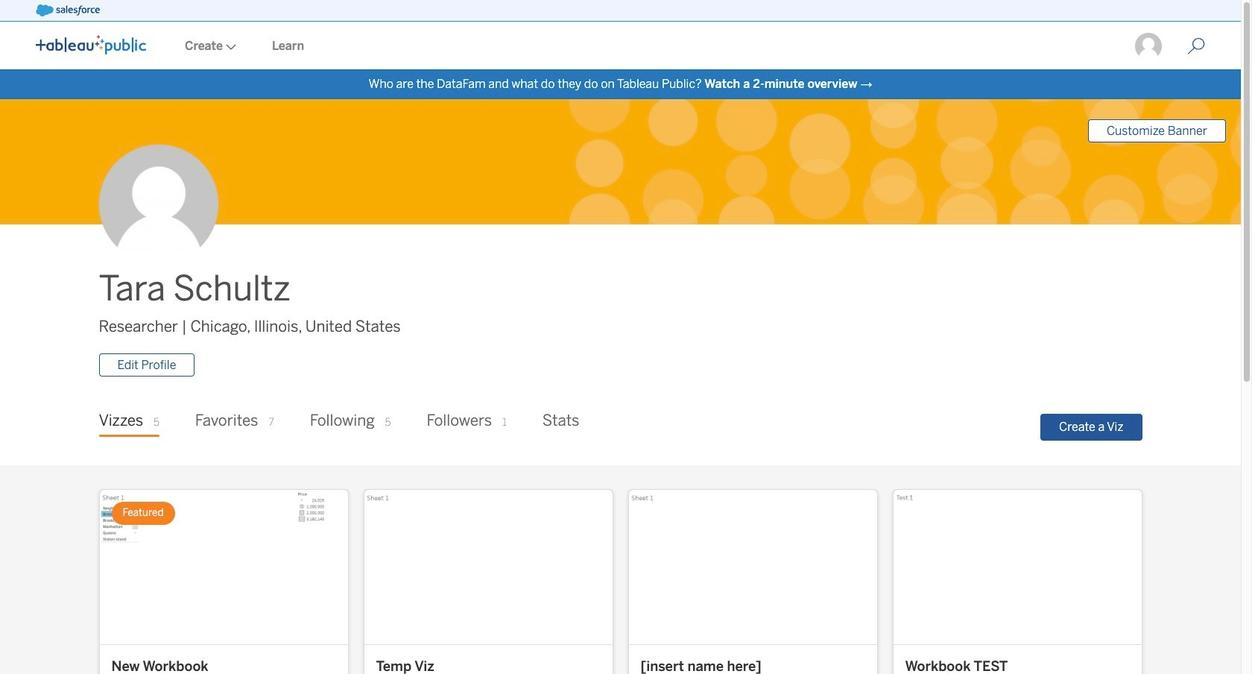 Task type: locate. For each thing, give the bounding box(es) containing it.
create image
[[223, 44, 236, 50]]

logo image
[[36, 35, 146, 54]]

4 workbook thumbnail image from the left
[[894, 490, 1142, 644]]

1 workbook thumbnail image from the left
[[100, 490, 348, 644]]

workbook thumbnail image
[[100, 490, 348, 644], [364, 490, 613, 644], [629, 490, 877, 644], [894, 490, 1142, 644]]

go to search image
[[1170, 37, 1224, 55]]



Task type: describe. For each thing, give the bounding box(es) containing it.
salesforce logo image
[[36, 4, 100, 16]]

3 workbook thumbnail image from the left
[[629, 490, 877, 644]]

2 workbook thumbnail image from the left
[[364, 490, 613, 644]]

avatar image
[[99, 145, 218, 264]]

featured element
[[111, 502, 175, 525]]

tara.schultz image
[[1134, 31, 1164, 61]]



Task type: vqa. For each thing, say whether or not it's contained in the screenshot.
The Jacob.Simon6557 'image'
no



